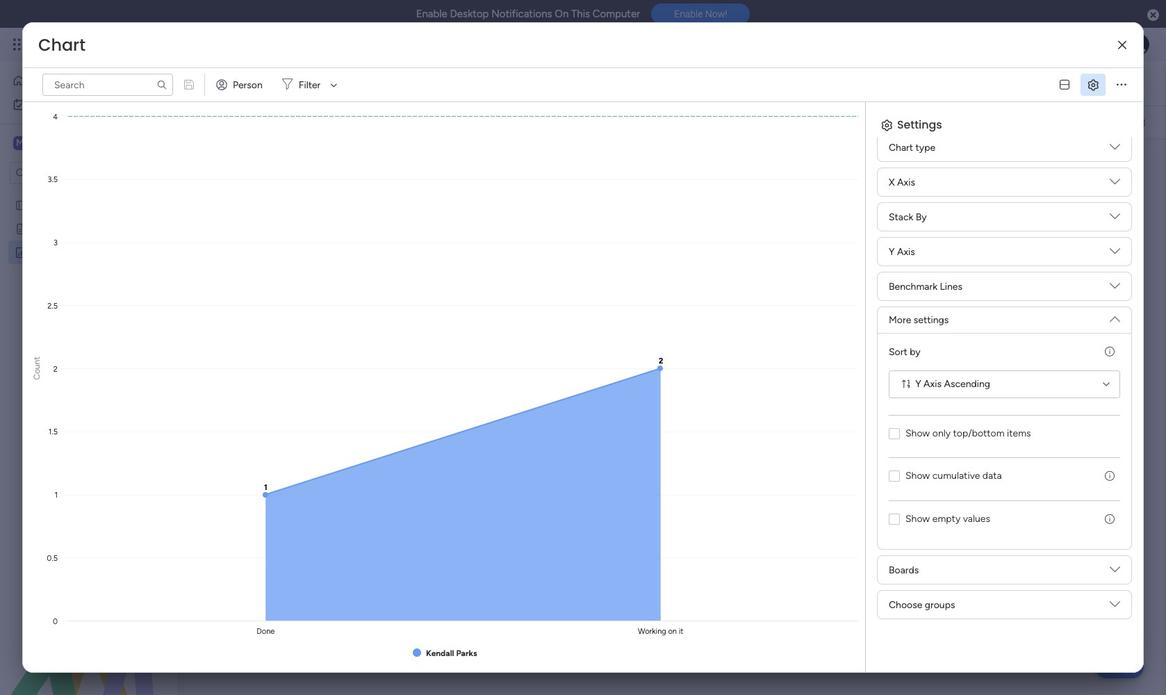 Task type: locate. For each thing, give the bounding box(es) containing it.
boards
[[889, 564, 919, 576]]

person up add widget
[[233, 79, 263, 91]]

chart up home
[[38, 33, 86, 56]]

0 horizontal spatial board
[[68, 199, 93, 211]]

1 horizontal spatial person button
[[583, 111, 643, 133]]

0 vertical spatial chart
[[38, 33, 86, 56]]

0 horizontal spatial filter button
[[277, 74, 342, 96]]

y down stack on the top right
[[889, 246, 895, 258]]

y right v2 number asc icon
[[916, 378, 922, 390]]

0 horizontal spatial person button
[[211, 74, 271, 96]]

show for show only top/bottom items
[[906, 428, 931, 439]]

0 horizontal spatial filter dashboard by text search field
[[42, 74, 173, 96]]

search image
[[156, 79, 168, 90], [529, 117, 540, 128]]

person button
[[211, 74, 271, 96], [583, 111, 643, 133]]

1 horizontal spatial y
[[916, 378, 922, 390]]

sort
[[889, 346, 908, 358]]

chart left type
[[889, 141, 914, 153]]

1 vertical spatial person
[[605, 116, 635, 128]]

filter button inside new dashboard banner
[[649, 111, 715, 133]]

1 horizontal spatial search image
[[529, 117, 540, 128]]

New Dashboard field
[[206, 67, 387, 99]]

2 dapulse dropdown down arrow image from the top
[[1110, 281, 1121, 297]]

person
[[233, 79, 263, 91], [605, 116, 635, 128]]

board inside popup button
[[369, 116, 395, 128]]

person button down view button
[[583, 111, 643, 133]]

0 horizontal spatial y
[[889, 246, 895, 258]]

1 horizontal spatial enable
[[675, 9, 703, 20]]

dashboard down notes
[[55, 246, 102, 258]]

filter button up 1
[[277, 74, 342, 96]]

None search field
[[42, 74, 173, 96], [415, 111, 545, 133], [42, 74, 173, 96], [415, 111, 545, 133]]

0 vertical spatial show
[[906, 428, 931, 439]]

1 dapulse dropdown down arrow image from the top
[[1110, 177, 1121, 192]]

show only top/bottom items
[[906, 428, 1032, 439]]

board right connected
[[369, 116, 395, 128]]

0 horizontal spatial enable
[[416, 8, 448, 20]]

my inside option
[[32, 98, 45, 110]]

0 vertical spatial axis
[[898, 176, 916, 188]]

1 vertical spatial filter
[[671, 116, 693, 128]]

0 vertical spatial person
[[233, 79, 263, 91]]

add widget button
[[201, 111, 282, 133]]

chart for chart
[[38, 33, 86, 56]]

empty
[[933, 513, 961, 525]]

show for show cumulative data
[[906, 470, 931, 482]]

person button for filter "popup button" in new dashboard banner
[[583, 111, 643, 133]]

monday button
[[36, 26, 222, 63]]

1 vertical spatial new dashboard
[[33, 246, 102, 258]]

list box
[[0, 190, 177, 452]]

new right public dashboard image
[[33, 246, 53, 258]]

v2 info image
[[1106, 346, 1115, 358], [1106, 471, 1115, 483], [1106, 514, 1115, 526]]

filter dashboard by text search field inside new dashboard banner
[[415, 111, 545, 133]]

1 vertical spatial y
[[916, 378, 922, 390]]

enable for enable now!
[[675, 9, 703, 20]]

1 connected board
[[313, 116, 395, 128]]

1
[[313, 116, 317, 128]]

0 vertical spatial filter dashboard by text search field
[[42, 74, 173, 96]]

0 vertical spatial filter
[[299, 79, 321, 91]]

0 horizontal spatial dashboard
[[55, 246, 102, 258]]

workspace
[[59, 136, 114, 149]]

0 vertical spatial person button
[[211, 74, 271, 96]]

new dashboard down meeting notes
[[33, 246, 102, 258]]

1 horizontal spatial person
[[605, 116, 635, 128]]

0 vertical spatial filter button
[[277, 74, 342, 96]]

more settings
[[889, 314, 949, 326]]

board right first
[[68, 199, 93, 211]]

1 dapulse dropdown down arrow image from the top
[[1110, 142, 1121, 157]]

1 horizontal spatial dashboard
[[262, 67, 384, 99]]

1 horizontal spatial new dashboard
[[209, 67, 384, 99]]

1 vertical spatial axis
[[898, 246, 916, 258]]

dashboard up 1
[[262, 67, 384, 99]]

my work
[[32, 98, 69, 110]]

my left first
[[33, 199, 46, 211]]

1 horizontal spatial filter button
[[649, 111, 715, 133]]

axis right x
[[898, 176, 916, 188]]

dapulse dropdown down arrow image for x
[[1110, 177, 1121, 192]]

select product image
[[13, 38, 26, 51]]

work
[[48, 98, 69, 110]]

person down view button
[[605, 116, 635, 128]]

person for filter "popup button" in new dashboard banner's person popup button
[[605, 116, 635, 128]]

person button up add widget popup button
[[211, 74, 271, 96]]

workspace image
[[13, 136, 27, 151]]

0 vertical spatial dashboard
[[262, 67, 384, 99]]

1 horizontal spatial filter
[[671, 116, 693, 128]]

list box containing my first board
[[0, 190, 177, 452]]

axis for y axis ascending
[[924, 378, 942, 390]]

dapulse dropdown down arrow image for y
[[1110, 246, 1121, 262]]

0 vertical spatial v2 info image
[[1106, 346, 1115, 358]]

2 dapulse dropdown down arrow image from the top
[[1110, 211, 1121, 227]]

person button for filter "popup button" corresponding to the filter dashboard by text search box related to arrow down image
[[211, 74, 271, 96]]

axis
[[898, 176, 916, 188], [898, 246, 916, 258], [924, 378, 942, 390]]

enable desktop notifications on this computer
[[416, 8, 641, 20]]

1 horizontal spatial chart
[[889, 141, 914, 153]]

dapulse dropdown down arrow image
[[1110, 177, 1121, 192], [1110, 211, 1121, 227], [1110, 246, 1121, 262], [1110, 565, 1121, 580], [1110, 599, 1121, 615]]

0 horizontal spatial new dashboard
[[33, 246, 102, 258]]

show left only
[[906, 428, 931, 439]]

0 vertical spatial y
[[889, 246, 895, 258]]

0 horizontal spatial search image
[[156, 79, 168, 90]]

0 vertical spatial search image
[[156, 79, 168, 90]]

y axis
[[889, 246, 916, 258]]

2 show from the top
[[906, 470, 931, 482]]

1 vertical spatial dapulse dropdown down arrow image
[[1110, 281, 1121, 297]]

workspace selection element
[[13, 135, 116, 153]]

choose groups
[[889, 599, 956, 611]]

1 horizontal spatial board
[[369, 116, 395, 128]]

1 horizontal spatial filter dashboard by text search field
[[415, 111, 545, 133]]

notifications
[[492, 8, 552, 20]]

0 horizontal spatial person
[[233, 79, 263, 91]]

main workspace
[[32, 136, 114, 149]]

meeting notes
[[33, 222, 98, 234]]

filter left arrow down image
[[299, 79, 321, 91]]

3 dapulse dropdown down arrow image from the top
[[1110, 309, 1121, 324]]

1 horizontal spatial new
[[209, 67, 256, 99]]

share
[[1080, 76, 1105, 88]]

5 dapulse dropdown down arrow image from the top
[[1110, 599, 1121, 615]]

help
[[1108, 660, 1133, 674]]

new up add
[[209, 67, 256, 99]]

filter button for the filter dashboard by text search box related to arrow down image
[[277, 74, 342, 96]]

1 vertical spatial person button
[[583, 111, 643, 133]]

board
[[369, 116, 395, 128], [68, 199, 93, 211]]

y
[[889, 246, 895, 258], [916, 378, 922, 390]]

y for y axis
[[889, 246, 895, 258]]

view button
[[617, 72, 651, 95]]

0 horizontal spatial chart
[[38, 33, 86, 56]]

items
[[1008, 428, 1032, 439]]

0 vertical spatial board
[[369, 116, 395, 128]]

4 dapulse dropdown down arrow image from the top
[[1110, 565, 1121, 580]]

3 dapulse dropdown down arrow image from the top
[[1110, 246, 1121, 262]]

2 vertical spatial v2 info image
[[1106, 514, 1115, 526]]

cumulative
[[933, 470, 981, 482]]

1 vertical spatial dashboard
[[55, 246, 102, 258]]

show left empty
[[906, 513, 931, 525]]

my inside list box
[[33, 199, 46, 211]]

0 vertical spatial my
[[32, 98, 45, 110]]

my left the work
[[32, 98, 45, 110]]

new dashboard up 1
[[209, 67, 384, 99]]

1 vertical spatial new
[[33, 246, 53, 258]]

enable inside enable now! button
[[675, 9, 703, 20]]

dapulse close image
[[1148, 8, 1160, 22]]

dapulse dropdown down arrow image
[[1110, 142, 1121, 157], [1110, 281, 1121, 297], [1110, 309, 1121, 324]]

1 vertical spatial filter button
[[649, 111, 715, 133]]

chart
[[38, 33, 86, 56], [889, 141, 914, 153]]

new
[[209, 67, 256, 99], [33, 246, 53, 258]]

Filter dashboard by text search field
[[42, 74, 173, 96], [415, 111, 545, 133]]

0 vertical spatial new dashboard
[[209, 67, 384, 99]]

new dashboard inside banner
[[209, 67, 384, 99]]

this
[[572, 8, 590, 20]]

axis down the stack by
[[898, 246, 916, 258]]

meeting
[[33, 222, 69, 234]]

stack
[[889, 211, 914, 223]]

home link
[[8, 70, 169, 92]]

v2 number asc image
[[903, 380, 910, 389]]

1 vertical spatial show
[[906, 470, 931, 482]]

2 vertical spatial show
[[906, 513, 931, 525]]

only
[[933, 428, 951, 439]]

1 show from the top
[[906, 428, 931, 439]]

filter button
[[277, 74, 342, 96], [649, 111, 715, 133]]

3 v2 info image from the top
[[1106, 514, 1115, 526]]

person inside new dashboard banner
[[605, 116, 635, 128]]

groups
[[925, 599, 956, 611]]

computer
[[593, 8, 641, 20]]

lines
[[940, 281, 963, 292]]

2 v2 info image from the top
[[1106, 471, 1115, 483]]

dashboard inside banner
[[262, 67, 384, 99]]

filter left arrow down icon
[[671, 116, 693, 128]]

axis right v2 number asc icon
[[924, 378, 942, 390]]

dashboard
[[262, 67, 384, 99], [55, 246, 102, 258]]

stack by
[[889, 211, 927, 223]]

2 vertical spatial dapulse dropdown down arrow image
[[1110, 309, 1121, 324]]

settings
[[898, 117, 943, 133]]

monday
[[62, 36, 110, 52]]

1 vertical spatial my
[[33, 199, 46, 211]]

my
[[32, 98, 45, 110], [33, 199, 46, 211]]

enable left desktop
[[416, 8, 448, 20]]

1 vertical spatial search image
[[529, 117, 540, 128]]

filter inside new dashboard banner
[[671, 116, 693, 128]]

1 vertical spatial board
[[68, 199, 93, 211]]

2 vertical spatial axis
[[924, 378, 942, 390]]

board for my first board
[[68, 199, 93, 211]]

filter
[[299, 79, 321, 91], [671, 116, 693, 128]]

0 vertical spatial new
[[209, 67, 256, 99]]

show
[[906, 428, 931, 439], [906, 470, 931, 482], [906, 513, 931, 525]]

dapulse dropdown down arrow image for benchmark lines
[[1110, 281, 1121, 297]]

show left "cumulative"
[[906, 470, 931, 482]]

enable left now!
[[675, 9, 703, 20]]

3 show from the top
[[906, 513, 931, 525]]

dapulse x slim image
[[1119, 40, 1127, 50]]

option
[[0, 192, 177, 195]]

v2 split view image
[[1060, 80, 1070, 90]]

1 vertical spatial filter dashboard by text search field
[[415, 111, 545, 133]]

new dashboard
[[209, 67, 384, 99], [33, 246, 102, 258]]

benchmark lines
[[889, 281, 963, 292]]

0 vertical spatial dapulse dropdown down arrow image
[[1110, 142, 1121, 157]]

filter button down view button
[[649, 111, 715, 133]]

search image for the filter dashboard by text search box in new dashboard banner
[[529, 117, 540, 128]]

home option
[[8, 70, 169, 92]]

1 vertical spatial chart
[[889, 141, 914, 153]]

0 horizontal spatial filter
[[299, 79, 321, 91]]

enable
[[416, 8, 448, 20], [675, 9, 703, 20]]

chart type
[[889, 141, 936, 153]]

1 vertical spatial v2 info image
[[1106, 471, 1115, 483]]

filter for arrow down icon
[[671, 116, 693, 128]]



Task type: describe. For each thing, give the bounding box(es) containing it.
my for my first board
[[33, 199, 46, 211]]

enable for enable desktop notifications on this computer
[[416, 8, 448, 20]]

now!
[[706, 9, 728, 20]]

person for person popup button corresponding to filter "popup button" corresponding to the filter dashboard by text search box related to arrow down image
[[233, 79, 263, 91]]

more
[[889, 314, 912, 326]]

notes
[[71, 222, 98, 234]]

show empty values
[[906, 513, 991, 525]]

search image for the filter dashboard by text search box related to arrow down image
[[156, 79, 168, 90]]

public board image
[[15, 222, 28, 235]]

filter dashboard by text search field for arrow down icon
[[415, 111, 545, 133]]

share button
[[1054, 72, 1111, 94]]

public dashboard image
[[15, 245, 28, 259]]

connected
[[320, 116, 367, 128]]

chart for chart type
[[889, 141, 914, 153]]

kendall parks image
[[1128, 33, 1150, 56]]

add widget
[[226, 116, 277, 128]]

1 connected board button
[[288, 111, 401, 133]]

v2 info image for show cumulative data
[[1106, 471, 1115, 483]]

on
[[555, 8, 569, 20]]

board for 1 connected board
[[369, 116, 395, 128]]

m
[[16, 137, 24, 149]]

y axis ascending
[[916, 378, 991, 390]]

Search in workspace field
[[29, 165, 116, 181]]

main
[[32, 136, 56, 149]]

benchmark
[[889, 281, 938, 292]]

values
[[963, 513, 991, 525]]

settings image
[[1133, 115, 1147, 129]]

by
[[916, 211, 927, 223]]

my work option
[[8, 93, 169, 115]]

type
[[916, 141, 936, 153]]

ascending
[[945, 378, 991, 390]]

new dashboard inside list box
[[33, 246, 102, 258]]

y for y axis ascending
[[916, 378, 922, 390]]

dapulse dropdown down arrow image for choose
[[1110, 599, 1121, 615]]

filter dashboard by text search field for arrow down image
[[42, 74, 173, 96]]

dapulse dropdown down arrow image for stack
[[1110, 211, 1121, 227]]

new inside banner
[[209, 67, 256, 99]]

enable now!
[[675, 9, 728, 20]]

sort by
[[889, 346, 921, 358]]

dapulse dropdown down arrow image for chart type
[[1110, 142, 1121, 157]]

filter for arrow down image
[[299, 79, 321, 91]]

widget
[[246, 116, 277, 128]]

settings
[[914, 314, 949, 326]]

arrow down image
[[698, 114, 715, 131]]

first
[[48, 199, 66, 211]]

enable now! button
[[652, 4, 750, 25]]

lottie animation image
[[0, 555, 177, 695]]

help button
[[1096, 656, 1144, 679]]

public board image
[[15, 198, 28, 211]]

dapulse dropdown down arrow image for more settings
[[1110, 309, 1121, 324]]

lottie animation element
[[0, 555, 177, 695]]

add
[[226, 116, 244, 128]]

choose
[[889, 599, 923, 611]]

0 horizontal spatial new
[[33, 246, 53, 258]]

axis for y axis
[[898, 246, 916, 258]]

desktop
[[450, 8, 489, 20]]

arrow down image
[[326, 76, 342, 93]]

v2 info image for show empty values
[[1106, 514, 1115, 526]]

1 v2 info image from the top
[[1106, 346, 1115, 358]]

axis for x axis
[[898, 176, 916, 188]]

my first board
[[33, 199, 93, 211]]

by
[[910, 346, 921, 358]]

filter button for the filter dashboard by text search box in new dashboard banner
[[649, 111, 715, 133]]

home
[[31, 74, 57, 86]]

show cumulative data
[[906, 470, 1002, 482]]

top/bottom
[[954, 428, 1005, 439]]

more dots image
[[1117, 80, 1127, 90]]

Chart field
[[35, 33, 89, 56]]

show for show empty values
[[906, 513, 931, 525]]

add to favorites image
[[395, 76, 409, 90]]

view
[[623, 77, 645, 89]]

x axis
[[889, 176, 916, 188]]

x
[[889, 176, 895, 188]]

my work link
[[8, 93, 169, 115]]

data
[[983, 470, 1002, 482]]

new dashboard banner
[[184, 61, 1167, 139]]

my for my work
[[32, 98, 45, 110]]



Task type: vqa. For each thing, say whether or not it's contained in the screenshot.
X Axis
yes



